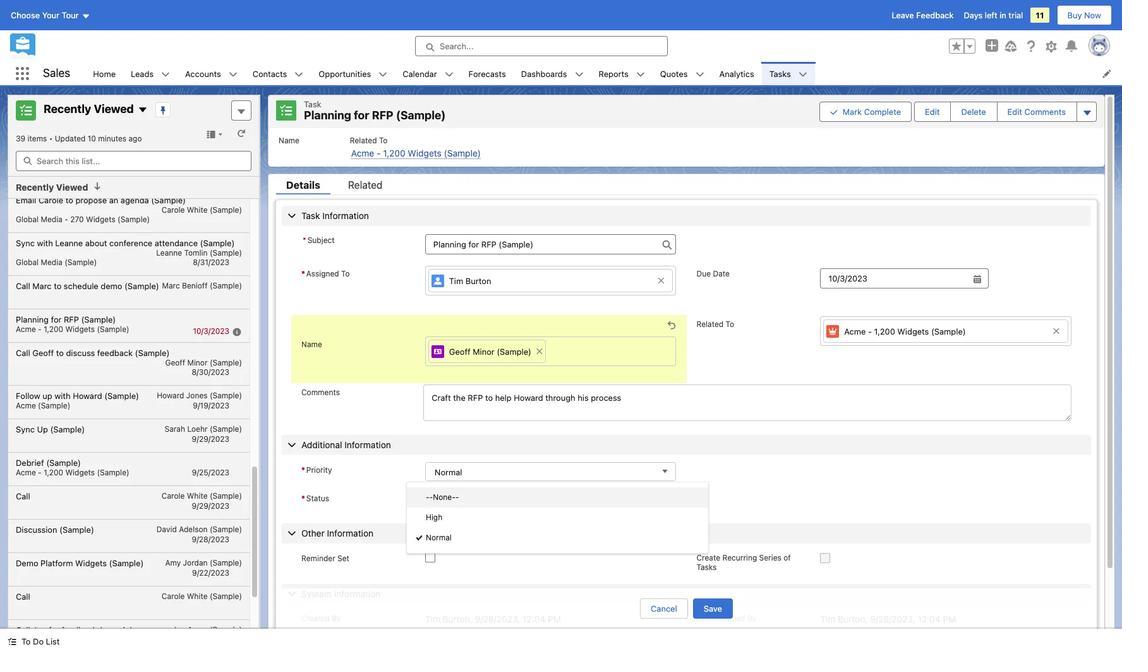 Task type: vqa. For each thing, say whether or not it's contained in the screenshot.
the "Contact Requests" list item
no



Task type: describe. For each thing, give the bounding box(es) containing it.
2 howard from the left
[[157, 391, 184, 400]]

(sample) inside 'related to acme - 1,200 widgets (sample)'
[[444, 148, 481, 158]]

your
[[42, 10, 59, 20]]

demo platform widgets (sample)
[[16, 558, 144, 568]]

global media (sample)
[[16, 257, 97, 267]]

in
[[1000, 10, 1006, 20]]

call for geoff
[[16, 348, 30, 358]]

acme - 1,200 widgets (sample) list
[[269, 128, 1104, 166]]

carole up attendance
[[162, 205, 185, 214]]

3 call from the top
[[16, 491, 30, 501]]

priority
[[306, 466, 332, 475]]

39 items • updated 10 minutes ago
[[16, 134, 142, 143]]

calendar link
[[395, 62, 445, 85]]

tim burton , 9/28/2023, 12:04 pm for last modified by
[[820, 614, 956, 625]]

8/31/2023
[[193, 257, 229, 267]]

analytics
[[719, 69, 754, 79]]

text default image inside to do list button
[[8, 638, 16, 647]]

other
[[301, 528, 325, 539]]

attendance
[[155, 238, 198, 248]]

david adelson (sample)
[[157, 525, 242, 534]]

opportunities list item
[[311, 62, 395, 85]]

forecasts
[[469, 69, 506, 79]]

task for information
[[301, 210, 320, 221]]

demo
[[16, 558, 38, 568]]

calendar list item
[[395, 62, 461, 85]]

reports list item
[[591, 62, 653, 85]]

list containing home
[[85, 62, 1122, 85]]

platform
[[41, 558, 73, 568]]

leave feedback
[[892, 10, 954, 20]]

acme - 1,200 widgets (sample) for for
[[16, 324, 129, 334]]

high link
[[407, 508, 708, 528]]

1 vertical spatial for
[[51, 314, 62, 324]]

4 call from the top
[[16, 592, 30, 602]]

reports link
[[591, 62, 636, 85]]

media for with
[[41, 257, 62, 267]]

edit for edit comments
[[1007, 107, 1022, 117]]

geoff minor (sample)
[[449, 347, 531, 357]]

call for marc
[[16, 281, 30, 291]]

global for sync
[[16, 257, 39, 267]]

search... button
[[415, 36, 668, 56]]

normal button
[[425, 462, 676, 481]]

task information
[[301, 210, 369, 221]]

created
[[301, 614, 330, 623]]

1,200 inside 'related to acme - 1,200 widgets (sample)'
[[383, 148, 405, 158]]

up
[[43, 391, 52, 401]]

information for system information
[[334, 589, 381, 599]]

9/28/2023, for last modified by
[[870, 614, 915, 625]]

tasks inside list item
[[769, 69, 791, 79]]

--none-- link
[[407, 488, 708, 508]]

0 vertical spatial group
[[949, 39, 975, 54]]

0 horizontal spatial geoff
[[32, 348, 54, 358]]

leave feedback link
[[892, 10, 954, 20]]

, for created by
[[470, 614, 473, 625]]

buy
[[1067, 10, 1082, 20]]

acme inside 'related to acme - 1,200 widgets (sample)'
[[351, 148, 374, 158]]

details link
[[276, 179, 330, 194]]

jordan
[[183, 558, 208, 568]]

related for related to acme - 1,200 widgets (sample)
[[350, 136, 377, 145]]

contacts list item
[[245, 62, 311, 85]]

1 horizontal spatial with
[[54, 391, 71, 401]]

sarah loehr (sample)
[[165, 424, 242, 434]]

adelson
[[179, 525, 208, 534]]

text default image for quotes
[[695, 70, 704, 79]]

home
[[93, 69, 116, 79]]

to for related to
[[726, 319, 734, 329]]

tomlin
[[184, 248, 208, 257]]

cancel button
[[640, 599, 688, 619]]

1,200 inside 'link'
[[874, 327, 895, 337]]

date
[[713, 269, 730, 278]]

buy now button
[[1057, 5, 1112, 25]]

acme - 1,200 widgets (sample) inside 'link'
[[844, 327, 966, 337]]

mark
[[843, 107, 862, 117]]

to inside button
[[21, 637, 31, 647]]

follow up with howard (sample)
[[16, 391, 139, 401]]

recently viewed status
[[16, 134, 55, 143]]

for for feedback
[[49, 625, 59, 635]]

jones
[[186, 391, 208, 400]]

an
[[109, 195, 118, 205]]

create
[[697, 553, 720, 563]]

to for assigned to
[[341, 269, 350, 278]]

reports
[[599, 69, 629, 79]]

other information
[[301, 528, 373, 539]]

days
[[964, 10, 983, 20]]

media for carole
[[41, 214, 62, 224]]

0 vertical spatial recently
[[44, 103, 91, 116]]

buy now
[[1067, 10, 1101, 20]]

1 horizontal spatial viewed
[[94, 103, 134, 116]]

1 howard from the left
[[73, 391, 102, 401]]

amy
[[165, 558, 181, 568]]

text default image for opportunities
[[379, 70, 387, 79]]

updated
[[55, 134, 86, 143]]

call for jon
[[16, 625, 30, 635]]

normal inside normal link
[[426, 533, 452, 543]]

to for carole
[[65, 195, 73, 205]]

to for related to acme - 1,200 widgets (sample)
[[379, 136, 388, 145]]

0 horizontal spatial comments
[[301, 388, 340, 397]]

minor inside call geoff to discuss feedback (sample) geoff minor (sample) 8/30/2023
[[187, 358, 208, 367]]

text default image for tasks
[[798, 70, 807, 79]]

to do list button
[[0, 629, 67, 655]]

marc inside call marc to schedule demo (sample) marc benioff (sample)
[[162, 281, 180, 290]]

normal inside "normal" "popup button"
[[435, 467, 462, 478]]

task information button
[[282, 206, 1091, 226]]

text default image for calendar
[[445, 70, 453, 79]]

related for related to
[[697, 319, 724, 329]]

of
[[784, 553, 791, 563]]

text default image for leads
[[161, 70, 170, 79]]

calendar
[[403, 69, 437, 79]]

loehr
[[187, 424, 208, 434]]

contacts link
[[245, 62, 295, 85]]

planning inside recently viewed|tasks|list view element
[[16, 314, 49, 324]]

global media - 270 widgets (sample)
[[16, 214, 150, 224]]

* for priority
[[301, 466, 305, 475]]

12:04 for created by
[[522, 614, 545, 625]]

additional
[[301, 440, 342, 450]]

do
[[33, 637, 44, 647]]

9/28/2023, for created by
[[475, 614, 520, 625]]

quotes
[[660, 69, 688, 79]]

related for related
[[348, 179, 383, 190]]

david
[[157, 525, 177, 534]]

last modified by
[[697, 614, 756, 623]]

jon amos (sample)
[[172, 625, 242, 635]]

other information button
[[282, 524, 1091, 544]]

widgets inside 'related to acme - 1,200 widgets (sample)'
[[408, 148, 442, 158]]

quotes list item
[[653, 62, 712, 85]]

text default image for reports
[[636, 70, 645, 79]]

carole up david
[[162, 491, 185, 501]]

burton for last modified by
[[838, 614, 865, 625]]

save
[[704, 604, 722, 614]]

discuss
[[66, 348, 95, 358]]

forecasts link
[[461, 62, 514, 85]]

12:04 for last modified by
[[918, 614, 941, 625]]

additional information
[[301, 440, 391, 450]]

about
[[85, 238, 107, 248]]

series
[[759, 553, 781, 563]]

trial
[[1009, 10, 1023, 20]]

sync up (sample)
[[16, 424, 85, 434]]

subject
[[307, 235, 335, 245]]

dashboards
[[521, 69, 567, 79]]

follow
[[16, 391, 40, 401]]

demo
[[101, 281, 122, 291]]

* for status
[[301, 494, 305, 503]]

* subject
[[303, 235, 335, 245]]

accounts
[[185, 69, 221, 79]]

1 jon from the left
[[32, 625, 46, 635]]

tasks list item
[[762, 62, 815, 85]]

2 jon from the left
[[172, 625, 185, 635]]

rfp inside task planning for rfp (sample)
[[372, 109, 393, 122]]

leads list item
[[123, 62, 178, 85]]

complete
[[864, 107, 901, 117]]



Task type: locate. For each thing, give the bounding box(es) containing it.
normal
[[435, 467, 462, 478], [426, 533, 452, 543]]

0 vertical spatial normal
[[435, 467, 462, 478]]

opportunities
[[319, 69, 371, 79]]

text default image for dashboards
[[575, 70, 583, 79]]

1 horizontal spatial ,
[[865, 614, 868, 625]]

0 horizontal spatial marc
[[32, 281, 52, 291]]

0 vertical spatial sync
[[16, 238, 35, 248]]

edit left the "delete" button
[[925, 107, 940, 117]]

tim for last modified by
[[820, 614, 835, 625]]

1 marc from the left
[[32, 281, 52, 291]]

normal up none-
[[435, 467, 462, 478]]

planning inside task planning for rfp (sample)
[[304, 109, 351, 122]]

1 , from the left
[[470, 614, 473, 625]]

comments inside button
[[1025, 107, 1066, 117]]

1 horizontal spatial jon
[[172, 625, 185, 635]]

call marc to schedule demo (sample) marc benioff (sample)
[[16, 281, 242, 291]]

0 vertical spatial name
[[279, 136, 299, 145]]

1 vertical spatial related
[[348, 179, 383, 190]]

9/29/2023
[[192, 434, 229, 444], [192, 501, 229, 511]]

acme - 1,200 widgets (sample) link inside list
[[351, 148, 481, 159]]

Search Recently Viewed list view. search field
[[16, 151, 251, 171]]

information for task information
[[322, 210, 369, 221]]

1 pm from the left
[[548, 614, 561, 625]]

1 horizontal spatial leanne
[[156, 248, 182, 257]]

text default image right accounts
[[229, 70, 237, 79]]

leanne left tomlin
[[156, 248, 182, 257]]

tasks right analytics at the right top of the page
[[769, 69, 791, 79]]

* left status
[[301, 494, 305, 503]]

media
[[41, 214, 62, 224], [41, 257, 62, 267]]

related down the due date
[[697, 319, 724, 329]]

1 horizontal spatial planning
[[304, 109, 351, 122]]

2 by from the left
[[747, 614, 756, 623]]

task inside task planning for rfp (sample)
[[304, 99, 321, 109]]

1 9/29/2023 from the top
[[192, 434, 229, 444]]

2 vertical spatial for
[[49, 625, 59, 635]]

text default image left the "reports" link
[[575, 70, 583, 79]]

0 vertical spatial 9/29/2023
[[192, 434, 229, 444]]

opportunities link
[[311, 62, 379, 85]]

viewed
[[94, 103, 134, 116], [56, 182, 88, 193]]

with up global media (sample)
[[37, 238, 53, 248]]

carole right email
[[38, 195, 63, 205]]

recently viewed|tasks|list view element
[[8, 95, 260, 654]]

sync for sync up (sample)
[[16, 424, 35, 434]]

for up the list
[[49, 625, 59, 635]]

2 9/29/2023 from the top
[[192, 501, 229, 511]]

2 media from the top
[[41, 257, 62, 267]]

0 vertical spatial global
[[16, 214, 39, 224]]

* for assigned to
[[301, 269, 305, 278]]

related up task information
[[348, 179, 383, 190]]

0 horizontal spatial jon
[[32, 625, 46, 635]]

1 carole white (sample) from the top
[[162, 491, 242, 501]]

0 horizontal spatial minor
[[187, 358, 208, 367]]

2 carole white (sample) from the top
[[162, 592, 242, 601]]

acme - 1,200 widgets (sample) for (sample)
[[16, 468, 129, 477]]

related down task planning for rfp (sample)
[[350, 136, 377, 145]]

recently up updated
[[44, 103, 91, 116]]

planning down global media (sample)
[[16, 314, 49, 324]]

choose your tour button
[[10, 5, 91, 25]]

acme (sample)
[[16, 401, 70, 410]]

choose your tour
[[11, 10, 79, 20]]

text default image for accounts
[[229, 70, 237, 79]]

marc left benioff
[[162, 281, 180, 290]]

1 vertical spatial to
[[54, 281, 62, 291]]

normal link
[[407, 528, 708, 548]]

2 9/28/2023, from the left
[[870, 614, 915, 625]]

rfp inside recently viewed|tasks|list view element
[[64, 314, 79, 324]]

feedback right "discuss" at left
[[97, 348, 133, 358]]

2 pm from the left
[[943, 614, 956, 625]]

10
[[88, 134, 96, 143]]

1 vertical spatial carole white (sample)
[[162, 592, 242, 601]]

1 vertical spatial white
[[187, 491, 208, 501]]

2 horizontal spatial tim
[[820, 614, 835, 625]]

recently viewed up email
[[16, 182, 88, 193]]

marc
[[32, 281, 52, 291], [162, 281, 180, 290]]

carole down amy
[[162, 592, 185, 601]]

0 vertical spatial related
[[350, 136, 377, 145]]

None checkbox
[[820, 553, 830, 563]]

status
[[306, 494, 329, 503]]

10/3/2023
[[193, 326, 229, 336]]

1 vertical spatial media
[[41, 257, 62, 267]]

2 tim burton , 9/28/2023, 12:04 pm from the left
[[820, 614, 956, 625]]

acme - 1,200 widgets (sample) link
[[351, 148, 481, 159], [823, 319, 1068, 343]]

1 horizontal spatial geoff
[[165, 358, 185, 367]]

feedback inside call geoff to discuss feedback (sample) geoff minor (sample) 8/30/2023
[[97, 348, 133, 358]]

2 vertical spatial related
[[697, 319, 724, 329]]

, for last modified by
[[865, 614, 868, 625]]

email
[[16, 195, 36, 205]]

1 horizontal spatial tim burton , 9/28/2023, 12:04 pm
[[820, 614, 956, 625]]

feedback
[[916, 10, 954, 20]]

accounts list item
[[178, 62, 245, 85]]

tim for created by
[[425, 614, 440, 625]]

name inside acme - 1,200 widgets (sample) list
[[279, 136, 299, 145]]

assigned
[[306, 269, 339, 278]]

leanne
[[55, 238, 83, 248], [156, 248, 182, 257]]

0 horizontal spatial with
[[37, 238, 53, 248]]

text default image inside contacts list item
[[295, 70, 303, 79]]

1 media from the top
[[41, 214, 62, 224]]

leads
[[131, 69, 154, 79]]

1 vertical spatial planning
[[16, 314, 49, 324]]

pm for last modified by
[[943, 614, 956, 625]]

1 horizontal spatial tim
[[449, 276, 463, 286]]

items
[[28, 134, 47, 143]]

0 vertical spatial media
[[41, 214, 62, 224]]

global for email
[[16, 214, 39, 224]]

1 horizontal spatial edit
[[1007, 107, 1022, 117]]

feedback left (sample)
[[62, 625, 97, 635]]

tasks inside create recurring series of tasks
[[697, 563, 717, 572]]

call down demo
[[16, 592, 30, 602]]

* left "priority"
[[301, 466, 305, 475]]

sync for sync with leanne about conference attendance (sample) leanne tomlin (sample)
[[16, 238, 35, 248]]

to left do
[[21, 637, 31, 647]]

0 horizontal spatial tim
[[425, 614, 440, 625]]

text default image
[[161, 70, 170, 79], [229, 70, 237, 79], [379, 70, 387, 79], [445, 70, 453, 79], [575, 70, 583, 79], [636, 70, 645, 79], [8, 638, 16, 647]]

media down the global media - 270 widgets (sample)
[[41, 257, 62, 267]]

by right modified
[[747, 614, 756, 623]]

None search field
[[16, 151, 251, 171]]

1 vertical spatial feedback
[[62, 625, 97, 635]]

for inside task planning for rfp (sample)
[[354, 109, 369, 122]]

edit right delete
[[1007, 107, 1022, 117]]

call up follow
[[16, 348, 30, 358]]

due date
[[697, 269, 730, 278]]

9/29/2023 down sarah loehr (sample)
[[192, 434, 229, 444]]

0 vertical spatial to
[[65, 195, 73, 205]]

0 vertical spatial white
[[187, 205, 208, 214]]

list
[[46, 637, 60, 647]]

pm for created by
[[548, 614, 561, 625]]

by right the created
[[332, 614, 341, 623]]

1 vertical spatial sync
[[16, 424, 35, 434]]

call inside call geoff to discuss feedback (sample) geoff minor (sample) 8/30/2023
[[16, 348, 30, 358]]

(sample) inside call marc to schedule demo (sample) marc benioff (sample)
[[210, 281, 242, 290]]

white down 9/25/2023
[[187, 491, 208, 501]]

1 global from the top
[[16, 214, 39, 224]]

recently viewed up 10
[[44, 103, 134, 116]]

call down debrief
[[16, 491, 30, 501]]

to down task planning for rfp (sample)
[[379, 136, 388, 145]]

task
[[304, 99, 321, 109], [301, 210, 320, 221]]

conference
[[109, 238, 152, 248]]

tasks
[[769, 69, 791, 79], [697, 563, 717, 572]]

text default image left calendar 'link'
[[379, 70, 387, 79]]

2 call from the top
[[16, 348, 30, 358]]

0 vertical spatial feedback
[[97, 348, 133, 358]]

0 horizontal spatial leanne
[[55, 238, 83, 248]]

2 , from the left
[[865, 614, 868, 625]]

0 horizontal spatial acme - 1,200 widgets (sample) link
[[351, 148, 481, 159]]

text default image for contacts
[[295, 70, 303, 79]]

1 sync from the top
[[16, 238, 35, 248]]

0 horizontal spatial pm
[[548, 614, 561, 625]]

0 horizontal spatial tasks
[[697, 563, 717, 572]]

8/30/2023
[[192, 367, 229, 377]]

0 vertical spatial tasks
[[769, 69, 791, 79]]

text default image inside opportunities list item
[[379, 70, 387, 79]]

system
[[301, 589, 332, 599]]

recurring
[[722, 553, 757, 563]]

marc down global media (sample)
[[32, 281, 52, 291]]

task down the opportunities
[[304, 99, 321, 109]]

name
[[279, 136, 299, 145], [301, 340, 322, 349]]

for down opportunities list item
[[354, 109, 369, 122]]

1 vertical spatial acme - 1,200 widgets (sample) link
[[823, 319, 1068, 343]]

call
[[16, 281, 30, 291], [16, 348, 30, 358], [16, 491, 30, 501], [16, 592, 30, 602], [16, 625, 30, 635]]

media left 270
[[41, 214, 62, 224]]

* left assigned on the left of page
[[301, 269, 305, 278]]

comments
[[1025, 107, 1066, 117], [301, 388, 340, 397]]

39
[[16, 134, 25, 143]]

1 vertical spatial tasks
[[697, 563, 717, 572]]

0 vertical spatial task
[[304, 99, 321, 109]]

pm
[[548, 614, 561, 625], [943, 614, 956, 625]]

1 edit from the left
[[925, 107, 940, 117]]

jon up do
[[32, 625, 46, 635]]

Comments text field
[[423, 385, 1072, 421]]

information for additional information
[[344, 440, 391, 450]]

0 horizontal spatial 12:04
[[522, 614, 545, 625]]

for down global media (sample)
[[51, 314, 62, 324]]

howard left jones
[[157, 391, 184, 400]]

1 tim burton , 9/28/2023, 12:04 pm from the left
[[425, 614, 561, 625]]

task inside task information dropdown button
[[301, 210, 320, 221]]

related link
[[338, 179, 393, 194]]

viewed up 'minutes'
[[94, 103, 134, 116]]

1 horizontal spatial comments
[[1025, 107, 1066, 117]]

related inside 'related to acme - 1,200 widgets (sample)'
[[350, 136, 377, 145]]

text default image inside calendar list item
[[445, 70, 453, 79]]

information up the subject
[[322, 210, 369, 221]]

1 white from the top
[[187, 205, 208, 214]]

system information
[[301, 589, 381, 599]]

2 vertical spatial white
[[187, 592, 208, 601]]

-
[[377, 148, 381, 158], [65, 214, 68, 224], [38, 324, 42, 334], [868, 327, 872, 337], [38, 468, 42, 477], [426, 493, 429, 502], [429, 493, 433, 502], [455, 493, 459, 502]]

planning down the opportunities
[[304, 109, 351, 122]]

call geoff to discuss feedback (sample) geoff minor (sample) 8/30/2023
[[16, 348, 242, 377]]

with
[[37, 238, 53, 248], [54, 391, 71, 401]]

to down date
[[726, 319, 734, 329]]

text default image
[[295, 70, 303, 79], [695, 70, 704, 79], [798, 70, 807, 79], [138, 105, 148, 115], [93, 182, 102, 191]]

1 vertical spatial comments
[[301, 388, 340, 397]]

to left "schedule"
[[54, 281, 62, 291]]

task for planning
[[304, 99, 321, 109]]

howard
[[73, 391, 102, 401], [157, 391, 184, 400]]

1 horizontal spatial marc
[[162, 281, 180, 290]]

group
[[949, 39, 975, 54], [819, 100, 1097, 123]]

sync left up
[[16, 424, 35, 434]]

text default image inside tasks list item
[[798, 70, 807, 79]]

0 vertical spatial rfp
[[372, 109, 393, 122]]

1 horizontal spatial name
[[301, 340, 322, 349]]

0 horizontal spatial rfp
[[64, 314, 79, 324]]

text default image inside dashboards list item
[[575, 70, 583, 79]]

home link
[[85, 62, 123, 85]]

discussion
[[16, 525, 57, 535]]

(sample) inside task planning for rfp (sample)
[[396, 109, 446, 122]]

information for other information
[[327, 528, 373, 539]]

1 horizontal spatial acme - 1,200 widgets (sample) link
[[823, 319, 1068, 343]]

0 vertical spatial planning
[[304, 109, 351, 122]]

to for geoff
[[56, 348, 64, 358]]

tim burton , 9/28/2023, 12:04 pm for created by
[[425, 614, 561, 625]]

feedback
[[97, 348, 133, 358], [62, 625, 97, 635]]

1 vertical spatial task
[[301, 210, 320, 221]]

carole white (sample) down 9/25/2023
[[162, 491, 242, 501]]

1 vertical spatial rfp
[[64, 314, 79, 324]]

1 horizontal spatial 9/28/2023,
[[870, 614, 915, 625]]

2 global from the top
[[16, 257, 39, 267]]

for for rfp
[[354, 109, 369, 122]]

1 vertical spatial normal
[[426, 533, 452, 543]]

•
[[49, 134, 53, 143]]

to left "discuss" at left
[[56, 348, 64, 358]]

1 12:04 from the left
[[522, 614, 545, 625]]

sales
[[43, 66, 70, 80]]

recently up email
[[16, 182, 54, 193]]

0 horizontal spatial 9/28/2023,
[[475, 614, 520, 625]]

text default image inside reports list item
[[636, 70, 645, 79]]

with right up
[[54, 391, 71, 401]]

to inside email carole to propose an agenda (sample) carole white (sample)
[[65, 195, 73, 205]]

0 horizontal spatial by
[[332, 614, 341, 623]]

information up set
[[327, 528, 373, 539]]

related to
[[697, 319, 734, 329]]

text default image right leads in the left of the page
[[161, 70, 170, 79]]

sync up global media (sample)
[[16, 238, 35, 248]]

information down set
[[334, 589, 381, 599]]

dashboards list item
[[514, 62, 591, 85]]

0 vertical spatial carole white (sample)
[[162, 491, 242, 501]]

information right additional
[[344, 440, 391, 450]]

white inside email carole to propose an agenda (sample) carole white (sample)
[[187, 205, 208, 214]]

up
[[37, 424, 48, 434]]

9/29/2023 for sync up (sample)
[[192, 434, 229, 444]]

white down the 9/22/2023
[[187, 592, 208, 601]]

1 horizontal spatial 12:04
[[918, 614, 941, 625]]

2 horizontal spatial geoff
[[449, 347, 470, 357]]

2 white from the top
[[187, 491, 208, 501]]

tasks link
[[762, 62, 798, 85]]

2 sync from the top
[[16, 424, 35, 434]]

0 vertical spatial for
[[354, 109, 369, 122]]

howard right up
[[73, 391, 102, 401]]

related inside related "link"
[[348, 179, 383, 190]]

1 horizontal spatial by
[[747, 614, 756, 623]]

list
[[85, 62, 1122, 85]]

schedule
[[64, 281, 98, 291]]

2 12:04 from the left
[[918, 614, 941, 625]]

1 horizontal spatial pm
[[943, 614, 956, 625]]

group containing mark complete
[[819, 100, 1097, 123]]

1 vertical spatial recently
[[16, 182, 54, 193]]

2 marc from the left
[[162, 281, 180, 290]]

task up * subject
[[301, 210, 320, 221]]

minutes
[[98, 134, 126, 143]]

contacts
[[253, 69, 287, 79]]

2 vertical spatial to
[[56, 348, 64, 358]]

0 vertical spatial acme - 1,200 widgets (sample) link
[[351, 148, 481, 159]]

edit button
[[915, 102, 950, 121]]

geoff minor (sample) link
[[428, 340, 546, 363]]

normal down high
[[426, 533, 452, 543]]

debrief (sample)
[[16, 458, 81, 468]]

save button
[[693, 599, 733, 619]]

call down global media (sample)
[[16, 281, 30, 291]]

0 horizontal spatial ,
[[470, 614, 473, 625]]

with inside sync with leanne about conference attendance (sample) leanne tomlin (sample)
[[37, 238, 53, 248]]

edit comments
[[1007, 107, 1066, 117]]

0 horizontal spatial planning
[[16, 314, 49, 324]]

jon
[[32, 625, 46, 635], [172, 625, 185, 635]]

tasks up system information dropdown button on the bottom of page
[[697, 563, 717, 572]]

1 vertical spatial name
[[301, 340, 322, 349]]

call up to do list
[[16, 625, 30, 635]]

* left the subject
[[303, 235, 306, 245]]

agenda
[[121, 195, 149, 205]]

planning for rfp (sample)
[[16, 314, 116, 324]]

rfp up "discuss" at left
[[64, 314, 79, 324]]

to right assigned on the left of page
[[341, 269, 350, 278]]

5 call from the top
[[16, 625, 30, 635]]

text default image right calendar on the top left of page
[[445, 70, 453, 79]]

1 vertical spatial 9/29/2023
[[192, 501, 229, 511]]

sync
[[16, 238, 35, 248], [16, 424, 35, 434]]

leanne up global media (sample)
[[55, 238, 83, 248]]

0 vertical spatial with
[[37, 238, 53, 248]]

0 vertical spatial viewed
[[94, 103, 134, 116]]

0 vertical spatial minor
[[473, 347, 494, 357]]

1 vertical spatial global
[[16, 257, 39, 267]]

None text field
[[425, 234, 676, 254], [820, 268, 989, 288], [425, 234, 676, 254], [820, 268, 989, 288]]

0 horizontal spatial edit
[[925, 107, 940, 117]]

0 horizontal spatial name
[[279, 136, 299, 145]]

text default image right reports
[[636, 70, 645, 79]]

to up 270
[[65, 195, 73, 205]]

1 vertical spatial recently viewed
[[16, 182, 88, 193]]

call jon for feedback (sample)
[[16, 625, 133, 635]]

1 vertical spatial viewed
[[56, 182, 88, 193]]

1 horizontal spatial tasks
[[769, 69, 791, 79]]

jon left amos
[[172, 625, 185, 635]]

text default image left do
[[8, 638, 16, 647]]

sync inside sync with leanne about conference attendance (sample) leanne tomlin (sample)
[[16, 238, 35, 248]]

1 vertical spatial with
[[54, 391, 71, 401]]

to inside call geoff to discuss feedback (sample) geoff minor (sample) 8/30/2023
[[56, 348, 64, 358]]

- inside 'related to acme - 1,200 widgets (sample)'
[[377, 148, 381, 158]]

3 white from the top
[[187, 592, 208, 601]]

text default image inside the accounts list item
[[229, 70, 237, 79]]

discussion (sample)
[[16, 525, 94, 535]]

1 horizontal spatial minor
[[473, 347, 494, 357]]

0 horizontal spatial tim burton , 9/28/2023, 12:04 pm
[[425, 614, 561, 625]]

1 horizontal spatial howard
[[157, 391, 184, 400]]

information
[[322, 210, 369, 221], [344, 440, 391, 450], [327, 528, 373, 539], [334, 589, 381, 599]]

open
[[435, 496, 455, 506]]

last
[[697, 614, 712, 623]]

burton for created by
[[443, 614, 470, 625]]

delete
[[961, 107, 986, 117]]

(sample)
[[99, 625, 133, 635]]

viewed up propose
[[56, 182, 88, 193]]

0 horizontal spatial howard
[[73, 391, 102, 401]]

2 edit from the left
[[1007, 107, 1022, 117]]

analytics link
[[712, 62, 762, 85]]

9/29/2023 up david adelson (sample)
[[192, 501, 229, 511]]

1 vertical spatial minor
[[187, 358, 208, 367]]

burton
[[466, 276, 491, 286], [443, 614, 470, 625], [838, 614, 865, 625]]

1 call from the top
[[16, 281, 30, 291]]

text default image inside quotes list item
[[695, 70, 704, 79]]

rfp up 'related to acme - 1,200 widgets (sample)'
[[372, 109, 393, 122]]

1 horizontal spatial rfp
[[372, 109, 393, 122]]

cancel
[[651, 604, 677, 614]]

widgets inside 'link'
[[897, 327, 929, 337]]

white up attendance
[[187, 205, 208, 214]]

1 9/28/2023, from the left
[[475, 614, 520, 625]]

1 by from the left
[[332, 614, 341, 623]]

9/29/2023 for call
[[192, 501, 229, 511]]

0 horizontal spatial viewed
[[56, 182, 88, 193]]

none search field inside recently viewed|tasks|list view element
[[16, 151, 251, 171]]

to for marc
[[54, 281, 62, 291]]

edit for edit
[[925, 107, 940, 117]]

none-
[[433, 493, 455, 502]]

to inside 'related to acme - 1,200 widgets (sample)'
[[379, 136, 388, 145]]

1 vertical spatial group
[[819, 100, 1097, 123]]

0 vertical spatial recently viewed
[[44, 103, 134, 116]]

text default image inside leads list item
[[161, 70, 170, 79]]

carole white (sample) down the 9/22/2023
[[162, 592, 242, 601]]

tim burton
[[449, 276, 491, 286]]

assigned to
[[306, 269, 350, 278]]

0 vertical spatial comments
[[1025, 107, 1066, 117]]



